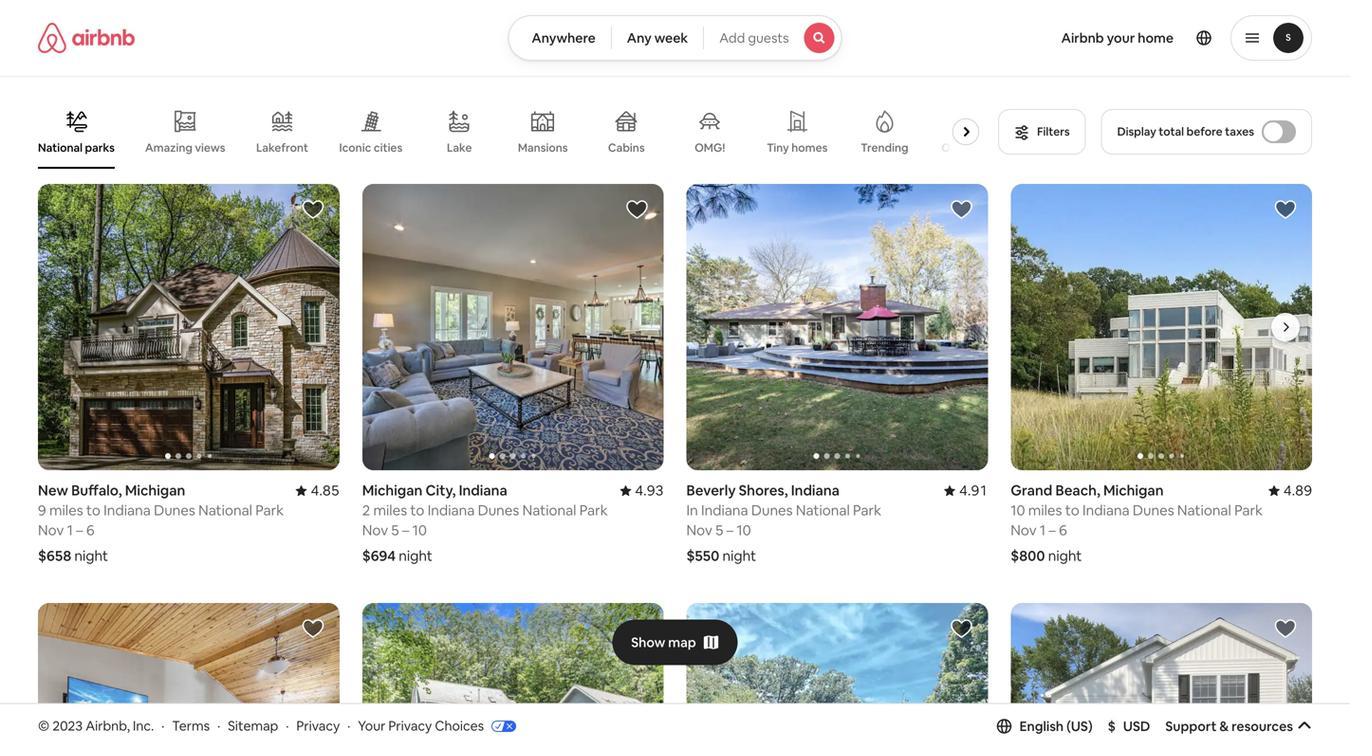 Task type: locate. For each thing, give the bounding box(es) containing it.
english (us) button
[[997, 718, 1093, 736]]

2 park from the left
[[580, 502, 608, 520]]

indiana inside new buffalo, michigan 9 miles to indiana dunes national park nov 1 – 6 $658 night
[[104, 502, 151, 520]]

display
[[1118, 124, 1157, 139]]

5 up $694 on the left
[[391, 522, 399, 540]]

sitemap link
[[228, 718, 279, 735]]

privacy left the your
[[297, 718, 340, 735]]

1 for $658
[[67, 522, 73, 540]]

0 horizontal spatial add to wishlist: union pier, michigan image
[[626, 618, 649, 641]]

miles
[[49, 502, 83, 520], [374, 502, 407, 520], [1029, 502, 1063, 520]]

3 michigan from the left
[[1104, 482, 1164, 500]]

homes
[[792, 141, 828, 155]]

5
[[391, 522, 399, 540], [716, 522, 724, 540]]

add to wishlist: new buffalo, michigan image
[[302, 198, 324, 221], [1275, 618, 1298, 641]]

· right inc.
[[162, 718, 165, 735]]

4.91
[[960, 482, 988, 500]]

0 horizontal spatial to
[[86, 502, 101, 520]]

airbnb,
[[86, 718, 130, 735]]

3 nov from the left
[[687, 522, 713, 540]]

miles inside the michigan city, indiana 2 miles to indiana dunes national park nov 5 – 10 $694 night
[[374, 502, 407, 520]]

1 horizontal spatial 5
[[716, 522, 724, 540]]

privacy link
[[297, 718, 340, 735]]

2 dunes from the left
[[478, 502, 520, 520]]

3 dunes from the left
[[752, 502, 793, 520]]

2 horizontal spatial michigan
[[1104, 482, 1164, 500]]

2 horizontal spatial to
[[1066, 502, 1080, 520]]

1 horizontal spatial privacy
[[389, 718, 432, 735]]

1
[[67, 522, 73, 540], [1040, 522, 1046, 540]]

add to wishlist: beverly shores, indiana image
[[951, 198, 973, 221]]

4.93 out of 5 average rating image
[[620, 482, 664, 500]]

add to wishlist: michigan city, indiana image
[[626, 198, 649, 221]]

2 6 from the left
[[1060, 522, 1068, 540]]

none search field containing anywhere
[[508, 15, 843, 61]]

6
[[86, 522, 95, 540], [1060, 522, 1068, 540]]

miles for new
[[49, 502, 83, 520]]

indiana down beach,
[[1083, 502, 1130, 520]]

1 horizontal spatial to
[[411, 502, 425, 520]]

to right 2
[[411, 502, 425, 520]]

2 – from the left
[[402, 522, 410, 540]]

3 night from the left
[[723, 547, 757, 566]]

nov inside the michigan city, indiana 2 miles to indiana dunes national park nov 5 – 10 $694 night
[[362, 522, 388, 540]]

None search field
[[508, 15, 843, 61]]

1 dunes from the left
[[154, 502, 195, 520]]

privacy
[[297, 718, 340, 735], [389, 718, 432, 735]]

1 miles from the left
[[49, 502, 83, 520]]

1 1 from the left
[[67, 522, 73, 540]]

inc.
[[133, 718, 154, 735]]

show map
[[632, 635, 697, 652]]

4.89
[[1284, 482, 1313, 500]]

4 park from the left
[[1235, 502, 1264, 520]]

night
[[74, 547, 108, 566], [399, 547, 433, 566], [723, 547, 757, 566], [1049, 547, 1083, 566]]

1 horizontal spatial 6
[[1060, 522, 1068, 540]]

cities
[[374, 140, 403, 155]]

add to wishlist: gary, indiana image
[[302, 618, 324, 641]]

· left the your
[[348, 718, 351, 735]]

2 1 from the left
[[1040, 522, 1046, 540]]

10 inside the grand beach, michigan 10 miles to indiana dunes national park nov 1 – 6 $800 night
[[1011, 502, 1026, 520]]

filters
[[1038, 124, 1071, 139]]

miles inside the grand beach, michigan 10 miles to indiana dunes national park nov 1 – 6 $800 night
[[1029, 502, 1063, 520]]

off-the-grid
[[942, 140, 1008, 155]]

1 horizontal spatial add to wishlist: new buffalo, michigan image
[[1275, 618, 1298, 641]]

2 horizontal spatial miles
[[1029, 502, 1063, 520]]

night right $800 at right
[[1049, 547, 1083, 566]]

indiana right shores,
[[791, 482, 840, 500]]

indiana down buffalo,
[[104, 502, 151, 520]]

dunes inside the michigan city, indiana 2 miles to indiana dunes national park nov 5 – 10 $694 night
[[478, 502, 520, 520]]

nov for 10
[[1011, 522, 1037, 540]]

michigan
[[125, 482, 185, 500], [362, 482, 423, 500], [1104, 482, 1164, 500]]

10 down shores,
[[737, 522, 752, 540]]

6 for $800
[[1060, 522, 1068, 540]]

nov down in
[[687, 522, 713, 540]]

1 privacy from the left
[[297, 718, 340, 735]]

1 nov from the left
[[38, 522, 64, 540]]

terms link
[[172, 718, 210, 735]]

park
[[256, 502, 284, 520], [580, 502, 608, 520], [853, 502, 882, 520], [1235, 502, 1264, 520]]

support
[[1166, 718, 1217, 736]]

(us)
[[1067, 718, 1093, 736]]

6 down buffalo,
[[86, 522, 95, 540]]

dunes inside the grand beach, michigan 10 miles to indiana dunes national park nov 1 – 6 $800 night
[[1133, 502, 1175, 520]]

– inside new buffalo, michigan 9 miles to indiana dunes national park nov 1 – 6 $658 night
[[76, 522, 83, 540]]

6 inside the grand beach, michigan 10 miles to indiana dunes national park nov 1 – 6 $800 night
[[1060, 522, 1068, 540]]

miles down grand
[[1029, 502, 1063, 520]]

beverly shores, indiana in indiana dunes national park nov 5 – 10 $550 night
[[687, 482, 882, 566]]

any week button
[[611, 15, 705, 61]]

night right $658
[[74, 547, 108, 566]]

park inside the grand beach, michigan 10 miles to indiana dunes national park nov 1 – 6 $800 night
[[1235, 502, 1264, 520]]

0 vertical spatial add to wishlist: new buffalo, michigan image
[[302, 198, 324, 221]]

michigan for new buffalo, michigan
[[125, 482, 185, 500]]

new
[[38, 482, 68, 500]]

mansions
[[518, 141, 568, 155]]

michigan up 2
[[362, 482, 423, 500]]

0 horizontal spatial 5
[[391, 522, 399, 540]]

6 inside new buffalo, michigan 9 miles to indiana dunes national park nov 1 – 6 $658 night
[[86, 522, 95, 540]]

0 horizontal spatial 1
[[67, 522, 73, 540]]

grid
[[986, 140, 1008, 155]]

nov up $800 at right
[[1011, 522, 1037, 540]]

2 nov from the left
[[362, 522, 388, 540]]

to
[[86, 502, 101, 520], [411, 502, 425, 520], [1066, 502, 1080, 520]]

iconic
[[339, 140, 371, 155]]

1 inside new buffalo, michigan 9 miles to indiana dunes national park nov 1 – 6 $658 night
[[67, 522, 73, 540]]

night inside new buffalo, michigan 9 miles to indiana dunes national park nov 1 – 6 $658 night
[[74, 547, 108, 566]]

1 up $658
[[67, 522, 73, 540]]

add to wishlist: grand beach, michigan image
[[1275, 198, 1298, 221]]

1 add to wishlist: union pier, michigan image from the left
[[626, 618, 649, 641]]

9
[[38, 502, 46, 520]]

1 michigan from the left
[[125, 482, 185, 500]]

indiana
[[459, 482, 508, 500], [791, 482, 840, 500], [104, 502, 151, 520], [428, 502, 475, 520], [702, 502, 749, 520], [1083, 502, 1130, 520]]

· left privacy link
[[286, 718, 289, 735]]

6 down beach,
[[1060, 522, 1068, 540]]

to inside new buffalo, michigan 9 miles to indiana dunes national park nov 1 – 6 $658 night
[[86, 502, 101, 520]]

0 horizontal spatial 10
[[413, 522, 427, 540]]

4 nov from the left
[[1011, 522, 1037, 540]]

&
[[1220, 718, 1230, 736]]

to inside the grand beach, michigan 10 miles to indiana dunes national park nov 1 – 6 $800 night
[[1066, 502, 1080, 520]]

miles for grand
[[1029, 502, 1063, 520]]

night right $694 on the left
[[399, 547, 433, 566]]

3 – from the left
[[727, 522, 734, 540]]

3 park from the left
[[853, 502, 882, 520]]

national inside the grand beach, michigan 10 miles to indiana dunes national park nov 1 – 6 $800 night
[[1178, 502, 1232, 520]]

show
[[632, 635, 666, 652]]

10
[[1011, 502, 1026, 520], [413, 522, 427, 540], [737, 522, 752, 540]]

10 down grand
[[1011, 502, 1026, 520]]

to down buffalo,
[[86, 502, 101, 520]]

1 – from the left
[[76, 522, 83, 540]]

night for $658
[[74, 547, 108, 566]]

2 miles from the left
[[374, 502, 407, 520]]

add
[[720, 29, 746, 47]]

1 inside the grand beach, michigan 10 miles to indiana dunes national park nov 1 – 6 $800 night
[[1040, 522, 1046, 540]]

1 6 from the left
[[86, 522, 95, 540]]

3 miles from the left
[[1029, 502, 1063, 520]]

park for 9 miles to indiana dunes national park
[[256, 502, 284, 520]]

amazing views
[[145, 140, 225, 155]]

1 horizontal spatial michigan
[[362, 482, 423, 500]]

any week
[[627, 29, 688, 47]]

night inside the grand beach, michigan 10 miles to indiana dunes national park nov 1 – 6 $800 night
[[1049, 547, 1083, 566]]

nov inside the grand beach, michigan 10 miles to indiana dunes national park nov 1 – 6 $800 night
[[1011, 522, 1037, 540]]

0 horizontal spatial privacy
[[297, 718, 340, 735]]

english
[[1020, 718, 1064, 736]]

national inside group
[[38, 140, 83, 155]]

miles down new in the bottom of the page
[[49, 502, 83, 520]]

park inside beverly shores, indiana in indiana dunes national park nov 5 – 10 $550 night
[[853, 502, 882, 520]]

nov inside new buffalo, michigan 9 miles to indiana dunes national park nov 1 – 6 $658 night
[[38, 522, 64, 540]]

airbnb your home
[[1062, 29, 1174, 47]]

national
[[38, 140, 83, 155], [198, 502, 252, 520], [523, 502, 577, 520], [796, 502, 850, 520], [1178, 502, 1232, 520]]

dunes
[[154, 502, 195, 520], [478, 502, 520, 520], [752, 502, 793, 520], [1133, 502, 1175, 520]]

2 michigan from the left
[[362, 482, 423, 500]]

· right terms link
[[217, 718, 220, 735]]

national inside new buffalo, michigan 9 miles to indiana dunes national park nov 1 – 6 $658 night
[[198, 502, 252, 520]]

2 5 from the left
[[716, 522, 724, 540]]

10 down city,
[[413, 522, 427, 540]]

night for $800
[[1049, 547, 1083, 566]]

1 park from the left
[[256, 502, 284, 520]]

national inside the michigan city, indiana 2 miles to indiana dunes national park nov 5 – 10 $694 night
[[523, 502, 577, 520]]

1 horizontal spatial miles
[[374, 502, 407, 520]]

1 horizontal spatial 1
[[1040, 522, 1046, 540]]

1 horizontal spatial 10
[[737, 522, 752, 540]]

beach,
[[1056, 482, 1101, 500]]

cabins
[[608, 141, 645, 155]]

nov down 9
[[38, 522, 64, 540]]

– inside the grand beach, michigan 10 miles to indiana dunes national park nov 1 – 6 $800 night
[[1049, 522, 1056, 540]]

miles inside new buffalo, michigan 9 miles to indiana dunes national park nov 1 – 6 $658 night
[[49, 502, 83, 520]]

park inside the michigan city, indiana 2 miles to indiana dunes national park nov 5 – 10 $694 night
[[580, 502, 608, 520]]

0 horizontal spatial miles
[[49, 502, 83, 520]]

your privacy choices
[[358, 718, 484, 735]]

michigan inside the michigan city, indiana 2 miles to indiana dunes national park nov 5 – 10 $694 night
[[362, 482, 423, 500]]

national for michigan
[[523, 502, 577, 520]]

1 horizontal spatial add to wishlist: union pier, michigan image
[[951, 618, 973, 641]]

park inside new buffalo, michigan 9 miles to indiana dunes national park nov 1 – 6 $658 night
[[256, 502, 284, 520]]

2 to from the left
[[411, 502, 425, 520]]

michigan right beach,
[[1104, 482, 1164, 500]]

nov down 2
[[362, 522, 388, 540]]

privacy right the your
[[389, 718, 432, 735]]

$
[[1108, 718, 1116, 736]]

1 to from the left
[[86, 502, 101, 520]]

$ usd
[[1108, 718, 1151, 736]]

4 dunes from the left
[[1133, 502, 1175, 520]]

$658
[[38, 547, 71, 566]]

$694
[[362, 547, 396, 566]]

nov
[[38, 522, 64, 540], [362, 522, 388, 540], [687, 522, 713, 540], [1011, 522, 1037, 540]]

10 inside beverly shores, indiana in indiana dunes national park nov 5 – 10 $550 night
[[737, 522, 752, 540]]

3 to from the left
[[1066, 502, 1080, 520]]

night right $550
[[723, 547, 757, 566]]

miles right 2
[[374, 502, 407, 520]]

–
[[76, 522, 83, 540], [402, 522, 410, 540], [727, 522, 734, 540], [1049, 522, 1056, 540]]

group containing national parks
[[38, 95, 1008, 169]]

michigan right buffalo,
[[125, 482, 185, 500]]

new buffalo, michigan 9 miles to indiana dunes national park nov 1 – 6 $658 night
[[38, 482, 284, 566]]

1 night from the left
[[74, 547, 108, 566]]

0 horizontal spatial michigan
[[125, 482, 185, 500]]

support & resources button
[[1166, 718, 1313, 736]]

4 – from the left
[[1049, 522, 1056, 540]]

0 horizontal spatial 6
[[86, 522, 95, 540]]

2 night from the left
[[399, 547, 433, 566]]

night inside beverly shores, indiana in indiana dunes national park nov 5 – 10 $550 night
[[723, 547, 757, 566]]

to down beach,
[[1066, 502, 1080, 520]]

night inside the michigan city, indiana 2 miles to indiana dunes national park nov 5 – 10 $694 night
[[399, 547, 433, 566]]

your
[[358, 718, 386, 735]]

group
[[38, 95, 1008, 169], [38, 184, 340, 471], [362, 184, 664, 471], [687, 184, 988, 471], [1011, 184, 1313, 471], [38, 604, 340, 750], [362, 604, 664, 750], [687, 604, 988, 750], [1011, 604, 1313, 750]]

national for new
[[198, 502, 252, 520]]

dunes inside new buffalo, michigan 9 miles to indiana dunes national park nov 1 – 6 $658 night
[[154, 502, 195, 520]]

michigan inside new buffalo, michigan 9 miles to indiana dunes national park nov 1 – 6 $658 night
[[125, 482, 185, 500]]

week
[[655, 29, 688, 47]]

nov for 9
[[38, 522, 64, 540]]

1 up $800 at right
[[1040, 522, 1046, 540]]

2 horizontal spatial 10
[[1011, 502, 1026, 520]]

– for $658
[[76, 522, 83, 540]]

$550
[[687, 547, 720, 566]]

add to wishlist: union pier, michigan image
[[626, 618, 649, 641], [951, 618, 973, 641]]

michigan inside the grand beach, michigan 10 miles to indiana dunes national park nov 1 – 6 $800 night
[[1104, 482, 1164, 500]]

1 5 from the left
[[391, 522, 399, 540]]

4 night from the left
[[1049, 547, 1083, 566]]

to inside the michigan city, indiana 2 miles to indiana dunes national park nov 5 – 10 $694 night
[[411, 502, 425, 520]]

omg!
[[695, 141, 726, 155]]

·
[[162, 718, 165, 735], [217, 718, 220, 735], [286, 718, 289, 735], [348, 718, 351, 735]]

1 vertical spatial add to wishlist: new buffalo, michigan image
[[1275, 618, 1298, 641]]

– inside the michigan city, indiana 2 miles to indiana dunes national park nov 5 – 10 $694 night
[[402, 522, 410, 540]]

– for $800
[[1049, 522, 1056, 540]]

5 up $550
[[716, 522, 724, 540]]



Task type: vqa. For each thing, say whether or not it's contained in the screenshot.


Task type: describe. For each thing, give the bounding box(es) containing it.
english (us)
[[1020, 718, 1093, 736]]

grand
[[1011, 482, 1053, 500]]

– inside beverly shores, indiana in indiana dunes national park nov 5 – 10 $550 night
[[727, 522, 734, 540]]

5 inside the michigan city, indiana 2 miles to indiana dunes national park nov 5 – 10 $694 night
[[391, 522, 399, 540]]

guests
[[748, 29, 789, 47]]

home
[[1138, 29, 1174, 47]]

lake
[[447, 141, 472, 155]]

4.91 out of 5 average rating image
[[945, 482, 988, 500]]

airbnb your home link
[[1051, 18, 1186, 58]]

airbnb
[[1062, 29, 1105, 47]]

nov inside beverly shores, indiana in indiana dunes national park nov 5 – 10 $550 night
[[687, 522, 713, 540]]

choices
[[435, 718, 484, 735]]

1 · from the left
[[162, 718, 165, 735]]

anywhere button
[[508, 15, 612, 61]]

before
[[1187, 124, 1223, 139]]

miles for michigan
[[374, 502, 407, 520]]

3 · from the left
[[286, 718, 289, 735]]

to for beach,
[[1066, 502, 1080, 520]]

park for 10 miles to indiana dunes national park
[[1235, 502, 1264, 520]]

show map button
[[613, 620, 738, 666]]

michigan city, indiana 2 miles to indiana dunes national park nov 5 – 10 $694 night
[[362, 482, 608, 566]]

terms · sitemap · privacy
[[172, 718, 340, 735]]

display total before taxes button
[[1102, 109, 1313, 155]]

dunes inside beverly shores, indiana in indiana dunes national park nov 5 – 10 $550 night
[[752, 502, 793, 520]]

buffalo,
[[71, 482, 122, 500]]

to for city,
[[411, 502, 425, 520]]

dunes for michigan city, indiana
[[478, 502, 520, 520]]

6 for $658
[[86, 522, 95, 540]]

dunes for grand beach, michigan
[[1133, 502, 1175, 520]]

© 2023 airbnb, inc. ·
[[38, 718, 165, 735]]

michigan for grand beach, michigan
[[1104, 482, 1164, 500]]

the-
[[964, 140, 986, 155]]

taxes
[[1226, 124, 1255, 139]]

4.85 out of 5 average rating image
[[296, 482, 340, 500]]

©
[[38, 718, 49, 735]]

indiana down city,
[[428, 502, 475, 520]]

support & resources
[[1166, 718, 1294, 736]]

2 privacy from the left
[[389, 718, 432, 735]]

– for $694
[[402, 522, 410, 540]]

national parks
[[38, 140, 115, 155]]

2
[[362, 502, 370, 520]]

your privacy choices link
[[358, 718, 517, 737]]

tiny
[[767, 141, 790, 155]]

2 · from the left
[[217, 718, 220, 735]]

10 inside the michigan city, indiana 2 miles to indiana dunes national park nov 5 – 10 $694 night
[[413, 522, 427, 540]]

display total before taxes
[[1118, 124, 1255, 139]]

filters button
[[999, 109, 1087, 155]]

total
[[1159, 124, 1185, 139]]

in
[[687, 502, 698, 520]]

shores,
[[739, 482, 788, 500]]

lakefront
[[256, 141, 309, 155]]

add guests
[[720, 29, 789, 47]]

0 horizontal spatial add to wishlist: new buffalo, michigan image
[[302, 198, 324, 221]]

dunes for new buffalo, michigan
[[154, 502, 195, 520]]

your
[[1108, 29, 1136, 47]]

night for $694
[[399, 547, 433, 566]]

national inside beverly shores, indiana in indiana dunes national park nov 5 – 10 $550 night
[[796, 502, 850, 520]]

2023
[[52, 718, 83, 735]]

any
[[627, 29, 652, 47]]

iconic cities
[[339, 140, 403, 155]]

resources
[[1232, 718, 1294, 736]]

map
[[669, 635, 697, 652]]

sitemap
[[228, 718, 279, 735]]

trending
[[861, 141, 909, 155]]

$800
[[1011, 547, 1046, 566]]

to for buffalo,
[[86, 502, 101, 520]]

4 · from the left
[[348, 718, 351, 735]]

profile element
[[865, 0, 1313, 76]]

amazing
[[145, 140, 193, 155]]

4.89 out of 5 average rating image
[[1269, 482, 1313, 500]]

indiana inside the grand beach, michigan 10 miles to indiana dunes national park nov 1 – 6 $800 night
[[1083, 502, 1130, 520]]

anywhere
[[532, 29, 596, 47]]

nov for 2
[[362, 522, 388, 540]]

national for grand
[[1178, 502, 1232, 520]]

add guests button
[[704, 15, 843, 61]]

city,
[[426, 482, 456, 500]]

views
[[195, 140, 225, 155]]

5 inside beverly shores, indiana in indiana dunes national park nov 5 – 10 $550 night
[[716, 522, 724, 540]]

4.93
[[635, 482, 664, 500]]

terms
[[172, 718, 210, 735]]

2 add to wishlist: union pier, michigan image from the left
[[951, 618, 973, 641]]

beverly
[[687, 482, 736, 500]]

park for 2 miles to indiana dunes national park
[[580, 502, 608, 520]]

indiana down beverly
[[702, 502, 749, 520]]

4.85
[[311, 482, 340, 500]]

tiny homes
[[767, 141, 828, 155]]

off-
[[942, 140, 964, 155]]

indiana right city,
[[459, 482, 508, 500]]

usd
[[1124, 718, 1151, 736]]

1 for $800
[[1040, 522, 1046, 540]]

parks
[[85, 140, 115, 155]]

grand beach, michigan 10 miles to indiana dunes national park nov 1 – 6 $800 night
[[1011, 482, 1264, 566]]



